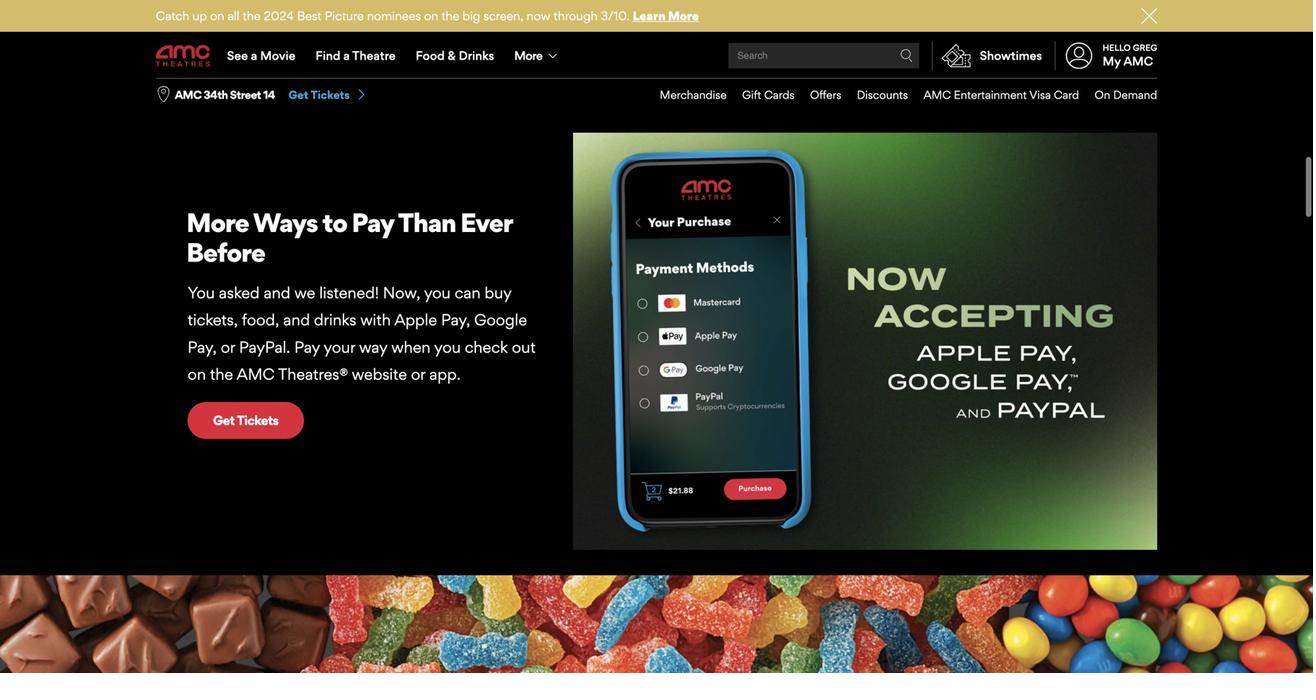 Task type: locate. For each thing, give the bounding box(es) containing it.
amc logo image
[[156, 45, 211, 66], [156, 45, 211, 66]]

1 vertical spatial and
[[283, 310, 310, 330]]

gift
[[742, 88, 761, 102]]

1 horizontal spatial the
[[243, 8, 261, 23]]

and down the we
[[283, 310, 310, 330]]

pay,
[[441, 310, 470, 330], [188, 338, 217, 357]]

a
[[251, 48, 257, 63], [343, 48, 350, 63]]

0 horizontal spatial get tickets
[[213, 413, 279, 429]]

food,
[[242, 310, 279, 330]]

1 vertical spatial pay
[[294, 338, 320, 357]]

1 horizontal spatial get tickets
[[289, 88, 350, 102]]

1 horizontal spatial pay
[[352, 207, 394, 238]]

a for theatre
[[343, 48, 350, 63]]

search the AMC website text field
[[735, 50, 900, 62]]

get tickets for the top get tickets link
[[289, 88, 350, 102]]

best
[[297, 8, 322, 23]]

amc down showtimes image
[[924, 88, 951, 102]]

on left all
[[210, 8, 224, 23]]

more inside the more ways to pay than ever before
[[186, 207, 249, 238]]

user profile image
[[1057, 42, 1102, 69]]

or down tickets,
[[221, 338, 235, 357]]

listened!
[[319, 283, 379, 302]]

and left the we
[[264, 283, 290, 302]]

tickets down find
[[311, 88, 350, 102]]

2 a from the left
[[343, 48, 350, 63]]

you left can
[[424, 283, 451, 302]]

submit search icon image
[[900, 49, 913, 62]]

more ways to pay than ever before
[[186, 207, 512, 268]]

1 horizontal spatial or
[[411, 365, 425, 384]]

find
[[316, 48, 340, 63]]

card
[[1054, 88, 1079, 102]]

tickets
[[311, 88, 350, 102], [237, 413, 279, 429]]

more right learn
[[668, 8, 699, 23]]

ever
[[460, 207, 512, 238]]

0 horizontal spatial more
[[186, 207, 249, 238]]

2 horizontal spatial the
[[441, 8, 460, 23]]

1 vertical spatial tickets
[[237, 413, 279, 429]]

learn more link
[[633, 8, 699, 23]]

pay
[[352, 207, 394, 238], [294, 338, 320, 357]]

0 horizontal spatial the
[[210, 365, 233, 384]]

amc down the paypal.
[[237, 365, 275, 384]]

1 a from the left
[[251, 48, 257, 63]]

0 horizontal spatial on
[[188, 365, 206, 384]]

showtimes link
[[932, 41, 1042, 70]]

more left ways
[[186, 207, 249, 238]]

2 horizontal spatial more
[[668, 8, 699, 23]]

website
[[352, 365, 407, 384]]

0 horizontal spatial get
[[213, 413, 235, 429]]

can
[[455, 283, 481, 302]]

see
[[227, 48, 248, 63]]

pay right to
[[352, 207, 394, 238]]

app.
[[429, 365, 461, 384]]

1 vertical spatial get tickets
[[213, 413, 279, 429]]

see a movie link
[[217, 33, 306, 78]]

0 horizontal spatial pay
[[294, 338, 320, 357]]

tickets down the theatres®
[[237, 413, 279, 429]]

or left app. in the left bottom of the page
[[411, 365, 425, 384]]

amc
[[1124, 54, 1153, 68], [924, 88, 951, 102], [175, 88, 201, 102], [237, 365, 275, 384]]

2024
[[264, 8, 294, 23]]

0 vertical spatial get tickets
[[289, 88, 350, 102]]

on down tickets,
[[188, 365, 206, 384]]

with
[[360, 310, 391, 330]]

2 vertical spatial more
[[186, 207, 249, 238]]

catch up on all the 2024 best picture nominees on the big screen, now through 3/10. learn more
[[156, 8, 699, 23]]

0 horizontal spatial a
[[251, 48, 257, 63]]

on
[[1095, 88, 1110, 102]]

get tickets down the paypal.
[[213, 413, 279, 429]]

drinks
[[459, 48, 494, 63]]

you
[[188, 283, 215, 302]]

1 vertical spatial menu
[[644, 79, 1157, 111]]

a right find
[[343, 48, 350, 63]]

pay up the theatres®
[[294, 338, 320, 357]]

get
[[289, 88, 308, 102], [213, 413, 235, 429]]

get tickets link down find
[[289, 88, 367, 102]]

theatre
[[352, 48, 396, 63]]

more
[[668, 8, 699, 23], [514, 48, 543, 63], [186, 207, 249, 238]]

pay inside the more ways to pay than ever before
[[352, 207, 394, 238]]

on right nominees
[[424, 8, 438, 23]]

1 horizontal spatial more
[[514, 48, 543, 63]]

get tickets down find
[[289, 88, 350, 102]]

0 vertical spatial tickets
[[311, 88, 350, 102]]

all
[[228, 8, 240, 23]]

0 vertical spatial get
[[289, 88, 308, 102]]

the down tickets,
[[210, 365, 233, 384]]

out
[[512, 338, 536, 357]]

0 vertical spatial pay
[[352, 207, 394, 238]]

pay, down can
[[441, 310, 470, 330]]

we
[[294, 283, 315, 302]]

when
[[391, 338, 431, 357]]

amc inside hello greg my amc
[[1124, 54, 1153, 68]]

2 horizontal spatial on
[[424, 8, 438, 23]]

visa
[[1030, 88, 1051, 102]]

pay, down tickets,
[[188, 338, 217, 357]]

0 horizontal spatial pay,
[[188, 338, 217, 357]]

0 vertical spatial or
[[221, 338, 235, 357]]

you
[[424, 283, 451, 302], [434, 338, 461, 357]]

1 horizontal spatial on
[[210, 8, 224, 23]]

more down now at the top of page
[[514, 48, 543, 63]]

more inside button
[[514, 48, 543, 63]]

menu containing more
[[156, 33, 1157, 78]]

the right all
[[243, 8, 261, 23]]

menu down submit search icon
[[644, 79, 1157, 111]]

google
[[474, 310, 527, 330]]

on demand link
[[1079, 79, 1157, 111]]

the
[[243, 8, 261, 23], [441, 8, 460, 23], [210, 365, 233, 384]]

menu down learn
[[156, 33, 1157, 78]]

1 horizontal spatial a
[[343, 48, 350, 63]]

showtimes
[[980, 48, 1042, 63]]

picture
[[325, 8, 364, 23]]

get tickets link
[[289, 88, 367, 102], [188, 402, 304, 439]]

dialog
[[0, 0, 1313, 673]]

0 horizontal spatial tickets
[[237, 413, 279, 429]]

tickets,
[[188, 310, 238, 330]]

pay inside you asked and we listened! now, you can buy tickets, food, and drinks with apple pay, google pay, or paypal. pay your way when you check out on the amc theatres® website or app.
[[294, 338, 320, 357]]

find a theatre
[[316, 48, 396, 63]]

1 horizontal spatial pay,
[[441, 310, 470, 330]]

the left big
[[441, 8, 460, 23]]

amc left "34th"
[[175, 88, 201, 102]]

you up app. in the left bottom of the page
[[434, 338, 461, 357]]

amc inside button
[[175, 88, 201, 102]]

go to my account page element
[[1055, 33, 1157, 78]]

find a theatre link
[[306, 33, 406, 78]]

a right see
[[251, 48, 257, 63]]

or
[[221, 338, 235, 357], [411, 365, 425, 384]]

up
[[193, 8, 207, 23]]

offers link
[[795, 79, 842, 111]]

on
[[210, 8, 224, 23], [424, 8, 438, 23], [188, 365, 206, 384]]

discounts link
[[842, 79, 908, 111]]

menu containing merchandise
[[644, 79, 1157, 111]]

get tickets
[[289, 88, 350, 102], [213, 413, 279, 429]]

more for more ways to pay than ever before
[[186, 207, 249, 238]]

street
[[230, 88, 261, 102]]

menu
[[156, 33, 1157, 78], [644, 79, 1157, 111]]

apple
[[394, 310, 437, 330]]

and
[[264, 283, 290, 302], [283, 310, 310, 330]]

1 horizontal spatial tickets
[[311, 88, 350, 102]]

merchandise
[[660, 88, 727, 102]]

14
[[263, 88, 275, 102]]

0 vertical spatial menu
[[156, 33, 1157, 78]]

before
[[186, 236, 265, 268]]

amc down the greg
[[1124, 54, 1153, 68]]

food
[[416, 48, 445, 63]]

1 horizontal spatial get
[[289, 88, 308, 102]]

get tickets link down the paypal.
[[188, 402, 304, 439]]

you asked and we listened! now, you can buy tickets, food, and drinks with apple pay, google pay, or paypal. pay your way when you check out on the amc theatres® website or app.
[[188, 283, 536, 384]]

1 vertical spatial more
[[514, 48, 543, 63]]



Task type: vqa. For each thing, say whether or not it's contained in the screenshot.
Entertainment at the top right of page
yes



Task type: describe. For each thing, give the bounding box(es) containing it.
through
[[554, 8, 598, 23]]

0 vertical spatial more
[[668, 8, 699, 23]]

big
[[463, 8, 480, 23]]

close this dialog image
[[1285, 642, 1301, 658]]

paypal.
[[239, 338, 290, 357]]

greg
[[1133, 42, 1157, 53]]

&
[[448, 48, 456, 63]]

gift cards
[[742, 88, 795, 102]]

more for more
[[514, 48, 543, 63]]

1 vertical spatial you
[[434, 338, 461, 357]]

buy
[[485, 283, 512, 302]]

tickets for bottommost get tickets link
[[237, 413, 279, 429]]

amc entertainment visa card
[[924, 88, 1079, 102]]

get tickets for bottommost get tickets link
[[213, 413, 279, 429]]

on demand
[[1095, 88, 1157, 102]]

food & drinks link
[[406, 33, 504, 78]]

asked
[[219, 283, 260, 302]]

amc inside amc entertainment visa card link
[[924, 88, 951, 102]]

hello
[[1103, 42, 1131, 53]]

to
[[322, 207, 347, 238]]

now
[[527, 8, 551, 23]]

discounts
[[857, 88, 908, 102]]

3/10.
[[601, 8, 630, 23]]

ways
[[253, 207, 318, 238]]

catch
[[156, 8, 189, 23]]

amc entertainment visa card link
[[908, 79, 1079, 111]]

0 vertical spatial pay,
[[441, 310, 470, 330]]

see a movie
[[227, 48, 296, 63]]

demand
[[1113, 88, 1157, 102]]

hello greg my amc
[[1103, 42, 1157, 68]]

on inside you asked and we listened! now, you can buy tickets, food, and drinks with apple pay, google pay, or paypal. pay your way when you check out on the amc theatres® website or app.
[[188, 365, 206, 384]]

cards
[[764, 88, 795, 102]]

now,
[[383, 283, 420, 302]]

0 vertical spatial get tickets link
[[289, 88, 367, 102]]

0 vertical spatial you
[[424, 283, 451, 302]]

1 vertical spatial pay,
[[188, 338, 217, 357]]

offers
[[810, 88, 842, 102]]

my
[[1103, 54, 1121, 68]]

1 vertical spatial get tickets link
[[188, 402, 304, 439]]

1 vertical spatial get
[[213, 413, 235, 429]]

tickets for the top get tickets link
[[311, 88, 350, 102]]

food & drinks
[[416, 48, 494, 63]]

way
[[359, 338, 387, 357]]

the inside you asked and we listened! now, you can buy tickets, food, and drinks with apple pay, google pay, or paypal. pay your way when you check out on the amc theatres® website or app.
[[210, 365, 233, 384]]

merchandise link
[[644, 79, 727, 111]]

screen,
[[484, 8, 524, 23]]

showtimes image
[[933, 41, 980, 70]]

theatres®
[[278, 365, 348, 384]]

a for movie
[[251, 48, 257, 63]]

0 horizontal spatial or
[[221, 338, 235, 357]]

movie
[[260, 48, 296, 63]]

amc 34th street 14 button
[[175, 87, 275, 103]]

gift cards link
[[727, 79, 795, 111]]

entertainment
[[954, 88, 1027, 102]]

now accepting apple pay, google pay, and paypal image
[[573, 133, 1157, 550]]

nominees
[[367, 8, 421, 23]]

your
[[324, 338, 355, 357]]

drinks
[[314, 310, 356, 330]]

amc inside you asked and we listened! now, you can buy tickets, food, and drinks with apple pay, google pay, or paypal. pay your way when you check out on the amc theatres® website or app.
[[237, 365, 275, 384]]

than
[[398, 207, 456, 238]]

0 vertical spatial and
[[264, 283, 290, 302]]

check
[[465, 338, 508, 357]]

34th
[[204, 88, 228, 102]]

amc 34th street 14
[[175, 88, 275, 102]]

learn
[[633, 8, 666, 23]]

more button
[[504, 33, 571, 78]]

1 vertical spatial or
[[411, 365, 425, 384]]



